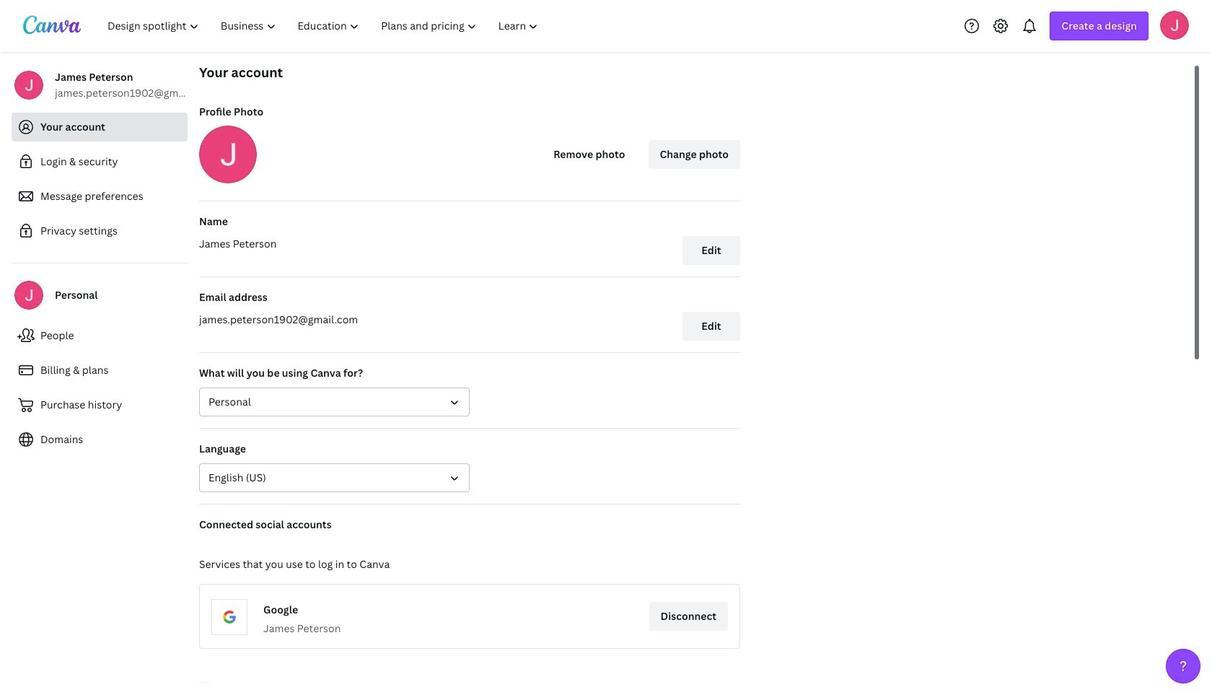 Task type: describe. For each thing, give the bounding box(es) containing it.
Language: English (US) button
[[199, 463, 470, 492]]



Task type: vqa. For each thing, say whether or not it's contained in the screenshot.
second "SEE ALL" button from the top
no



Task type: locate. For each thing, give the bounding box(es) containing it.
top level navigation element
[[98, 12, 551, 40]]

james peterson image
[[1161, 10, 1190, 39]]

None button
[[199, 388, 470, 417]]



